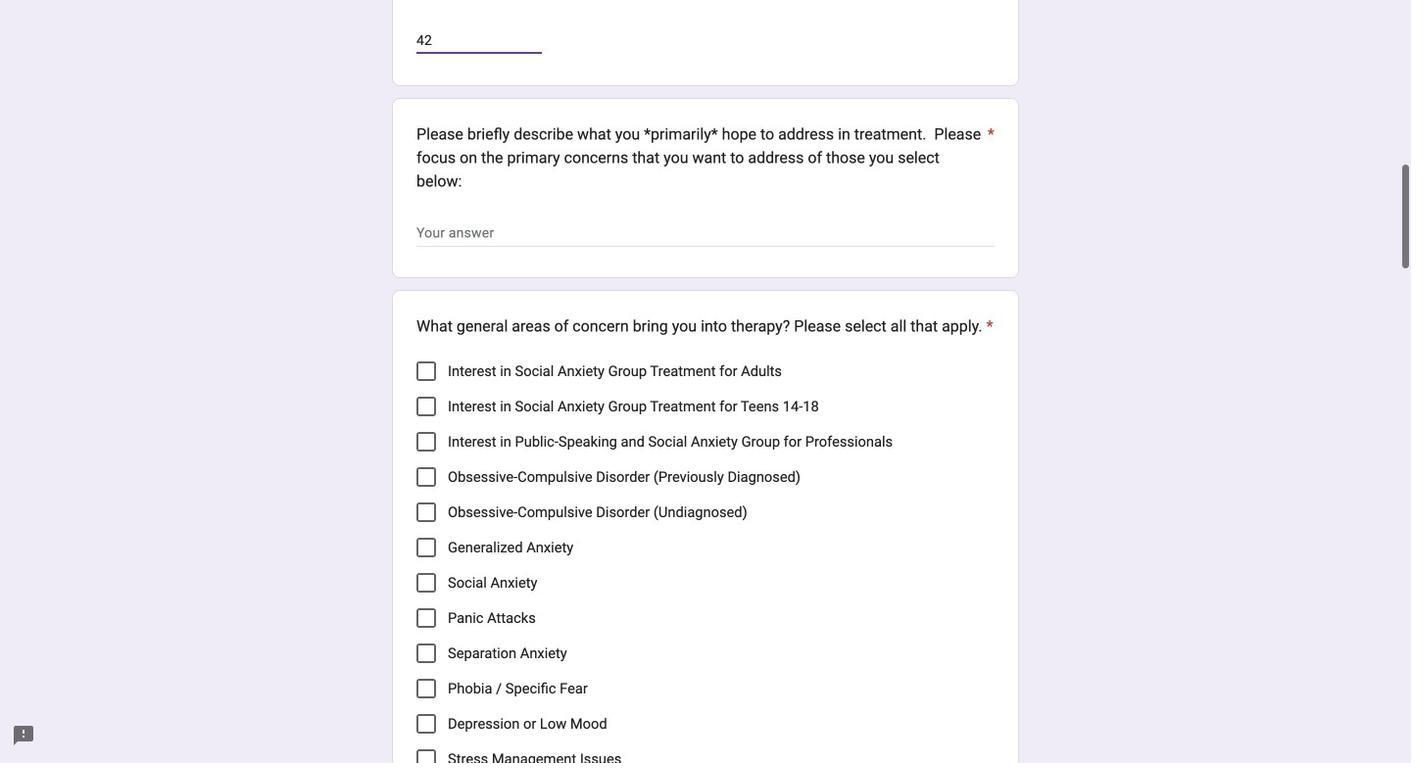 Task type: describe. For each thing, give the bounding box(es) containing it.
interest in social anxiety group treatment for adults image
[[418, 364, 434, 379]]

obsessive-compulsive disorder (previously diagnosed) image
[[418, 470, 434, 485]]

Panic Attacks checkbox
[[416, 609, 436, 628]]

1 heading from the top
[[416, 123, 995, 193]]

Social Anxiety checkbox
[[416, 573, 436, 593]]

Phobia / Specific Fear checkbox
[[416, 679, 436, 699]]

interest in social anxiety group treatment for teens 14-18 image
[[418, 399, 434, 415]]

Obsessive-Compulsive Disorder (Undiagnosed) checkbox
[[416, 503, 436, 522]]

2 heading from the top
[[416, 315, 993, 338]]

generalized anxiety image
[[418, 540, 434, 556]]

Interest in Public-Speaking and Social Anxiety Group for Professionals checkbox
[[416, 432, 436, 452]]

Separation Anxiety checkbox
[[416, 644, 436, 664]]

Interest in Social Anxiety Group Treatment for Adults checkbox
[[416, 362, 436, 381]]

required question element for first heading from the top
[[984, 123, 995, 193]]

Interest in Social Anxiety Group Treatment for Teens 14-18 checkbox
[[416, 397, 436, 417]]

Depression or Low Mood checkbox
[[416, 715, 436, 734]]

Obsessive-Compulsive Disorder (Previously Diagnosed) checkbox
[[416, 468, 436, 487]]

Generalized Anxiety checkbox
[[416, 538, 436, 558]]

interest in public-speaking and social anxiety group for professionals image
[[418, 434, 434, 450]]

Your answer text field
[[416, 223, 995, 246]]

obsessive-compulsive disorder (undiagnosed) image
[[418, 505, 434, 521]]



Task type: locate. For each thing, give the bounding box(es) containing it.
0 vertical spatial required question element
[[984, 123, 995, 193]]

heading
[[416, 123, 995, 193], [416, 315, 993, 338]]

required question element for 2nd heading
[[982, 315, 993, 338]]

1 vertical spatial required question element
[[982, 315, 993, 338]]

separation anxiety image
[[418, 646, 434, 662]]

heading up your answer text field
[[416, 123, 995, 193]]

0 vertical spatial heading
[[416, 123, 995, 193]]

1 vertical spatial heading
[[416, 315, 993, 338]]

depression or low mood image
[[418, 716, 434, 732]]

stress management issues image
[[418, 752, 434, 763]]

phobia / specific fear image
[[418, 681, 434, 697]]

None text field
[[416, 29, 542, 52]]

report a problem to google image
[[12, 724, 35, 748]]

required question element
[[984, 123, 995, 193], [982, 315, 993, 338]]

Stress Management Issues checkbox
[[416, 750, 436, 763]]

social anxiety image
[[418, 575, 434, 591]]

panic attacks image
[[418, 611, 434, 626]]

list
[[416, 354, 995, 763]]

heading down your answer text field
[[416, 315, 993, 338]]



Task type: vqa. For each thing, say whether or not it's contained in the screenshot.
Set
no



